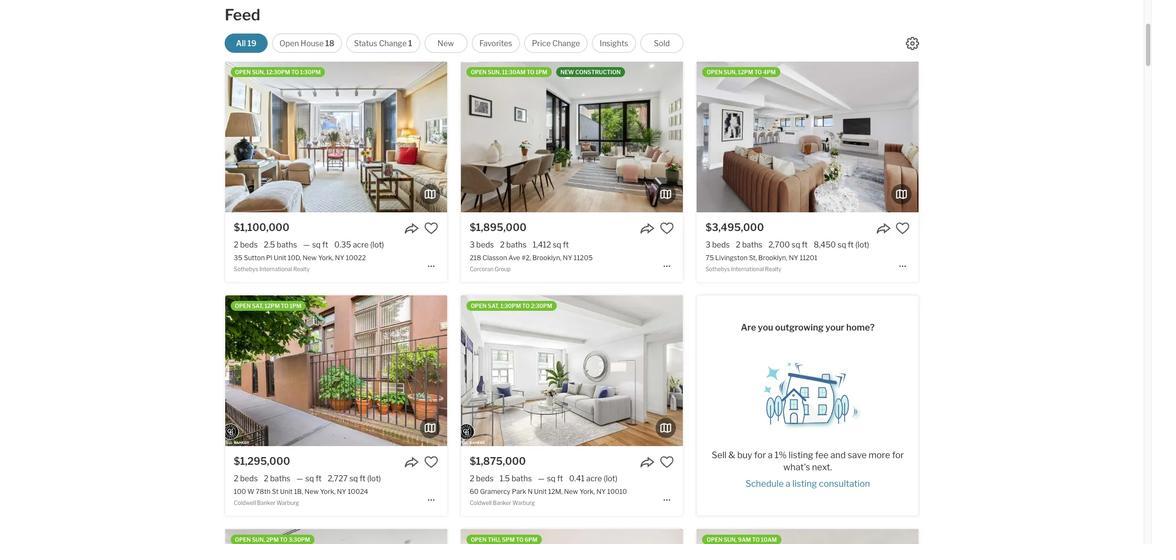 Task type: describe. For each thing, give the bounding box(es) containing it.
are
[[741, 323, 756, 333]]

2 up 60
[[470, 474, 475, 484]]

ny inside 60 gramercy park n unit 12m, new york, ny 10010 coldwell banker warburg
[[597, 488, 606, 497]]

new inside radio
[[438, 39, 454, 48]]

2 beds for $1,295,000
[[234, 474, 258, 484]]

unit for $1,295,000
[[280, 488, 293, 497]]

3 beds for $1,895,000
[[470, 240, 494, 250]]

sold
[[654, 39, 670, 48]]

1 vertical spatial 1:30pm
[[501, 303, 521, 310]]

2 for from the left
[[892, 450, 904, 461]]

2 baths for $3,495,000
[[736, 240, 763, 250]]

york, for $1,295,000
[[320, 488, 336, 497]]

8,450
[[814, 240, 836, 250]]

sothebys inside the 35 sutton pl unit 10d, new york, ny 10022 sothebys international realty
[[234, 266, 258, 273]]

open for open sun, 11:30am to 1pm
[[471, 69, 487, 75]]

acre for $1,100,000
[[353, 240, 369, 250]]

2 photo of 218 classon ave #2, brooklyn, ny 11205 image from the left
[[461, 62, 683, 213]]

1.5 baths
[[500, 474, 532, 484]]

favorite button checkbox for $1,100,000
[[424, 222, 438, 236]]

10022
[[346, 254, 366, 262]]

35 sutton pl unit 10d, new york, ny 10022 sothebys international realty
[[234, 254, 366, 273]]

sun, for $3,495,000
[[724, 69, 737, 75]]

price
[[532, 39, 551, 48]]

2,727
[[328, 474, 348, 484]]

what's
[[784, 463, 810, 473]]

favorite button checkbox for $1,295,000
[[424, 456, 438, 470]]

group
[[495, 266, 511, 273]]

banker for $1,875,000
[[493, 500, 511, 507]]

— for $1,875,000
[[538, 474, 545, 484]]

100 w 78th st unit 1b, new york, ny 10024 coldwell banker warburg
[[234, 488, 368, 507]]

$1,100,000
[[234, 222, 290, 234]]

sun, left 2pm
[[252, 537, 265, 544]]

2 baths for $1,295,000
[[264, 474, 291, 484]]

3:30pm
[[289, 537, 310, 544]]

coldwell for $1,295,000
[[234, 500, 256, 507]]

12pm for $3,495,000
[[738, 69, 753, 75]]

open for open sun, 12pm to 4pm
[[707, 69, 723, 75]]

All radio
[[225, 34, 268, 53]]

sun, left 9am at bottom
[[724, 537, 737, 544]]

sq up 100 w 78th st unit 1b, new york, ny 10024 coldwell banker warburg
[[306, 474, 314, 484]]

open sat, 12pm to 1pm
[[235, 303, 302, 310]]

york, for $1,875,000
[[580, 488, 595, 497]]

beds for $1,295,000
[[240, 474, 258, 484]]

sell
[[712, 450, 727, 461]]

beds for $3,495,000
[[712, 240, 730, 250]]

to for open sun, 9am to 10am
[[752, 537, 760, 544]]

1 photo of 100 w 78th st unit 1b, new york, ny 10024 image from the left
[[3, 296, 225, 447]]

5pm
[[502, 537, 515, 544]]

st
[[272, 488, 279, 497]]

12pm for $1,295,000
[[265, 303, 280, 310]]

save
[[848, 450, 867, 461]]

an image of a house image
[[753, 355, 863, 429]]

2 photo of 100 w 78th st unit 1b, new york, ny 10024 image from the left
[[225, 296, 447, 447]]

change for status
[[379, 39, 407, 48]]

ave
[[509, 254, 520, 262]]

9am
[[738, 537, 751, 544]]

new construction
[[561, 69, 621, 75]]

open sun, 9am to 10am
[[707, 537, 777, 544]]

1pm for $1,295,000
[[290, 303, 302, 310]]

change for price
[[553, 39, 580, 48]]

consultation
[[819, 479, 870, 490]]

Status Change radio
[[346, 34, 420, 53]]

coldwell for $1,875,000
[[470, 500, 492, 507]]

sq right 1,412
[[553, 240, 562, 250]]

open for open sun, 12:30pm to 1:30pm
[[235, 69, 251, 75]]

2 photo of 150 w end ave unit 21-m, new york, ny 10023 image from the left
[[697, 530, 919, 545]]

realty inside the 35 sutton pl unit 10d, new york, ny 10022 sothebys international realty
[[293, 266, 310, 273]]

Favorites radio
[[472, 34, 520, 53]]

2 photo of 75 livingston st, brooklyn, ny 11201 image from the left
[[697, 62, 919, 213]]

11201
[[800, 254, 818, 262]]

n
[[528, 488, 533, 497]]

york, inside the 35 sutton pl unit 10d, new york, ny 10022 sothebys international realty
[[318, 254, 334, 262]]

and
[[831, 450, 846, 461]]

3 photo of 400 e 56th st unit 25g, new york, ny 10022 image from the left
[[683, 530, 905, 545]]

new inside 60 gramercy park n unit 12m, new york, ny 10010 coldwell banker warburg
[[564, 488, 578, 497]]

ft right 1,412
[[563, 240, 569, 250]]

2 up 35
[[234, 240, 239, 250]]

1 photo of 218 classon ave #2, brooklyn, ny 11205 image from the left
[[239, 62, 461, 213]]

house
[[301, 39, 324, 48]]

corcoran
[[470, 266, 494, 273]]

— sq ft for $1,875,000
[[538, 474, 563, 484]]

1 vertical spatial listing
[[793, 479, 817, 490]]

Open House radio
[[272, 34, 342, 53]]

Sold radio
[[641, 34, 684, 53]]

1,412
[[533, 240, 551, 250]]

2:30pm
[[531, 303, 552, 310]]

to for open sun, 12:30pm to 1:30pm
[[291, 69, 299, 75]]

favorite button image for $1,895,000
[[660, 222, 674, 236]]

ny inside 218 classon ave #2, brooklyn, ny 11205 corcoran group
[[563, 254, 573, 262]]

2 photo of 400 e 56th st unit 25g, new york, ny 10022 image from the left
[[461, 530, 683, 545]]

baths for $1,295,000
[[270, 474, 291, 484]]

ft up 11201
[[802, 240, 808, 250]]

brooklyn, inside 218 classon ave #2, brooklyn, ny 11205 corcoran group
[[533, 254, 562, 262]]

(lot) up 10024
[[367, 474, 381, 484]]

2,700
[[769, 240, 790, 250]]

fee
[[816, 450, 829, 461]]

Price Change radio
[[525, 34, 588, 53]]

2 baths for $1,895,000
[[500, 240, 527, 250]]

outgrowing
[[775, 323, 824, 333]]

sutton
[[244, 254, 265, 262]]

home?
[[847, 323, 875, 333]]

schedule a listing consultation
[[746, 479, 870, 490]]

10d,
[[288, 254, 301, 262]]

your
[[826, 323, 845, 333]]

1 photo of 75 livingston st, brooklyn, ny 11201 image from the left
[[475, 62, 697, 213]]

construction
[[576, 69, 621, 75]]

sq up 10024
[[350, 474, 358, 484]]

1b,
[[294, 488, 303, 497]]

1
[[409, 39, 412, 48]]

1 photo of 60 gramercy park n unit 12m, new york, ny 10010 image from the left
[[239, 296, 461, 447]]

(lot) right '8,450' on the top right of the page
[[856, 240, 870, 250]]

insights
[[600, 39, 629, 48]]

0.41 acre (lot)
[[569, 474, 618, 484]]

18
[[326, 39, 335, 48]]

100
[[234, 488, 246, 497]]

favorite button checkbox for $1,875,000
[[660, 456, 674, 470]]

feed
[[225, 6, 260, 24]]

ft left 2,727
[[316, 474, 322, 484]]

warburg for $1,875,000
[[513, 500, 535, 507]]

to for open sat, 1:30pm to 2:30pm
[[522, 303, 530, 310]]

78th
[[256, 488, 271, 497]]

12m,
[[548, 488, 563, 497]]

0.35
[[334, 240, 351, 250]]

listing inside sell & buy for a 1% listing fee and save more for what's next.
[[789, 450, 814, 461]]

sun, for $1,100,000
[[252, 69, 265, 75]]

12:30pm
[[266, 69, 290, 75]]

open
[[280, 39, 299, 48]]

you
[[758, 323, 774, 333]]

11205
[[574, 254, 593, 262]]

2 up 100
[[234, 474, 239, 484]]

3 photo of 75 livingston st, brooklyn, ny 11201 image from the left
[[919, 62, 1141, 213]]

1 photo of 150 w end ave unit 21-m, new york, ny 10023 image from the left
[[475, 530, 697, 545]]

3 beds for $3,495,000
[[706, 240, 730, 250]]

1.5
[[500, 474, 510, 484]]

sq up '12m,'
[[547, 474, 556, 484]]

2,700 sq ft
[[769, 240, 808, 250]]

ft right '8,450' on the top right of the page
[[848, 240, 854, 250]]

sat, for $1,295,000
[[252, 303, 264, 310]]

open sun, 11:30am to 1pm
[[471, 69, 548, 75]]

open sun, 12pm to 4pm
[[707, 69, 776, 75]]

status
[[354, 39, 378, 48]]

19
[[248, 39, 257, 48]]

new
[[561, 69, 574, 75]]

brooklyn, inside 75 livingston st, brooklyn, ny 11201 sothebys international realty
[[759, 254, 788, 262]]

60
[[470, 488, 479, 497]]

next.
[[812, 463, 832, 473]]

all 19
[[236, 39, 257, 48]]

ft left the 0.35
[[322, 240, 328, 250]]

3 photo of 35 sutton pl unit 10d, new york, ny 10022 image from the left
[[447, 62, 669, 213]]

2 photo of 144 freeman st unit 4a, brooklyn, ny 11222 image from the left
[[225, 530, 447, 545]]

are you outgrowing your home?
[[741, 323, 875, 333]]



Task type: locate. For each thing, give the bounding box(es) containing it.
warburg inside 100 w 78th st unit 1b, new york, ny 10024 coldwell banker warburg
[[277, 500, 299, 507]]

3 photo of 60 gramercy park n unit 12m, new york, ny 10010 image from the left
[[683, 296, 905, 447]]

baths for $3,495,000
[[742, 240, 763, 250]]

sq right '2,700'
[[792, 240, 801, 250]]

favorites
[[480, 39, 513, 48]]

— sq ft for $1,100,000
[[303, 240, 328, 250]]

open left thu,
[[471, 537, 487, 544]]

1 horizontal spatial coldwell
[[470, 500, 492, 507]]

favorite button image for $1,875,000
[[660, 456, 674, 470]]

favorite button image
[[660, 222, 674, 236], [896, 222, 910, 236], [424, 456, 438, 470], [660, 456, 674, 470]]

beds for $1,895,000
[[476, 240, 494, 250]]

banker for $1,295,000
[[257, 500, 275, 507]]

1 horizontal spatial brooklyn,
[[759, 254, 788, 262]]

ny inside 75 livingston st, brooklyn, ny 11201 sothebys international realty
[[789, 254, 799, 262]]

ny down 0.41 acre (lot)
[[597, 488, 606, 497]]

more
[[869, 450, 891, 461]]

option group containing all
[[225, 34, 684, 53]]

1 international from the left
[[259, 266, 292, 273]]

(lot) right the 0.35
[[370, 240, 384, 250]]

beds for $1,875,000
[[476, 474, 494, 484]]

1 realty from the left
[[293, 266, 310, 273]]

2 sothebys from the left
[[706, 266, 730, 273]]

1 sat, from the left
[[252, 303, 264, 310]]

3 photo of 144 freeman st unit 4a, brooklyn, ny 11222 image from the left
[[447, 530, 669, 545]]

favorite button checkbox for $1,895,000
[[660, 222, 674, 236]]

photo of 400 e 56th st unit 25g, new york, ny 10022 image down schedule a listing consultation
[[683, 530, 905, 545]]

1 favorite button checkbox from the left
[[424, 456, 438, 470]]

coldwell inside 60 gramercy park n unit 12m, new york, ny 10010 coldwell banker warburg
[[470, 500, 492, 507]]

baths for $1,875,000
[[512, 474, 532, 484]]

coldwell
[[234, 500, 256, 507], [470, 500, 492, 507]]

sat,
[[252, 303, 264, 310], [488, 303, 499, 310]]

beds for $1,100,000
[[240, 240, 258, 250]]

2 photo of 60 gramercy park n unit 12m, new york, ny 10010 image from the left
[[461, 296, 683, 447]]

ny down 2,727
[[337, 488, 347, 497]]

2.5
[[264, 240, 275, 250]]

to for open sun, 11:30am to 1pm
[[527, 69, 535, 75]]

2 beds up 60
[[470, 474, 494, 484]]

international down st,
[[731, 266, 764, 273]]

listing
[[789, 450, 814, 461], [793, 479, 817, 490]]

0 horizontal spatial sothebys
[[234, 266, 258, 273]]

coldwell down 60
[[470, 500, 492, 507]]

ny inside the 35 sutton pl unit 10d, new york, ny 10022 sothebys international realty
[[335, 254, 345, 262]]

1,412 sq ft
[[533, 240, 569, 250]]

york, inside 100 w 78th st unit 1b, new york, ny 10024 coldwell banker warburg
[[320, 488, 336, 497]]

unit for $1,875,000
[[534, 488, 547, 497]]

0 horizontal spatial sat,
[[252, 303, 264, 310]]

photo of 35 sutton pl unit 10d, new york, ny 10022 image
[[3, 62, 225, 213], [225, 62, 447, 213], [447, 62, 669, 213]]

photo of 218 classon ave #2, brooklyn, ny 11205 image
[[239, 62, 461, 213], [461, 62, 683, 213], [683, 62, 905, 213]]

218 classon ave #2, brooklyn, ny 11205 corcoran group
[[470, 254, 593, 273]]

2 baths up st,
[[736, 240, 763, 250]]

10am
[[761, 537, 777, 544]]

open down corcoran
[[471, 303, 487, 310]]

6pm
[[525, 537, 538, 544]]

1 horizontal spatial 3 beds
[[706, 240, 730, 250]]

photo of 400 e 56th st unit 25g, new york, ny 10022 image down 10024
[[239, 530, 461, 545]]

1 vertical spatial a
[[786, 479, 791, 490]]

sun, for $1,895,000
[[488, 69, 501, 75]]

baths for $1,895,000
[[507, 240, 527, 250]]

park
[[512, 488, 526, 497]]

w
[[248, 488, 254, 497]]

warburg down 1b,
[[277, 500, 299, 507]]

0 horizontal spatial 1:30pm
[[300, 69, 321, 75]]

New radio
[[425, 34, 468, 53]]

1pm for $1,895,000
[[536, 69, 548, 75]]

2 banker from the left
[[493, 500, 511, 507]]

york, inside 60 gramercy park n unit 12m, new york, ny 10010 coldwell banker warburg
[[580, 488, 595, 497]]

1 horizontal spatial 1pm
[[536, 69, 548, 75]]

ft
[[322, 240, 328, 250], [563, 240, 569, 250], [802, 240, 808, 250], [848, 240, 854, 250], [316, 474, 322, 484], [360, 474, 366, 484], [557, 474, 563, 484]]

international
[[259, 266, 292, 273], [731, 266, 764, 273]]

listing down what's
[[793, 479, 817, 490]]

change left 1
[[379, 39, 407, 48]]

2 beds for $1,875,000
[[470, 474, 494, 484]]

sq
[[312, 240, 321, 250], [553, 240, 562, 250], [792, 240, 801, 250], [838, 240, 847, 250], [306, 474, 314, 484], [350, 474, 358, 484], [547, 474, 556, 484]]

to left 2:30pm
[[522, 303, 530, 310]]

2 brooklyn, from the left
[[759, 254, 788, 262]]

1 vertical spatial 12pm
[[265, 303, 280, 310]]

warburg for $1,295,000
[[277, 500, 299, 507]]

sq up the 35 sutton pl unit 10d, new york, ny 10022 sothebys international realty
[[312, 240, 321, 250]]

a left 1%
[[768, 450, 773, 461]]

to down the 35 sutton pl unit 10d, new york, ny 10022 sothebys international realty
[[281, 303, 289, 310]]

2 horizontal spatial favorite button checkbox
[[896, 222, 910, 236]]

change inside option
[[379, 39, 407, 48]]

change right price
[[553, 39, 580, 48]]

8,450 sq ft (lot)
[[814, 240, 870, 250]]

baths
[[277, 240, 297, 250], [507, 240, 527, 250], [742, 240, 763, 250], [270, 474, 291, 484], [512, 474, 532, 484]]

beds up classon
[[476, 240, 494, 250]]

1pm down the 35 sutton pl unit 10d, new york, ny 10022 sothebys international realty
[[290, 303, 302, 310]]

baths up park
[[512, 474, 532, 484]]

0 horizontal spatial 1pm
[[290, 303, 302, 310]]

1 3 from the left
[[470, 240, 475, 250]]

1:30pm left 2:30pm
[[501, 303, 521, 310]]

10010
[[608, 488, 627, 497]]

— sq ft for $1,295,000
[[297, 474, 322, 484]]

$1,895,000
[[470, 222, 527, 234]]

banker down gramercy
[[493, 500, 511, 507]]

0 vertical spatial a
[[768, 450, 773, 461]]

0 horizontal spatial international
[[259, 266, 292, 273]]

unit inside 60 gramercy park n unit 12m, new york, ny 10010 coldwell banker warburg
[[534, 488, 547, 497]]

2 horizontal spatial 2 baths
[[736, 240, 763, 250]]

0 vertical spatial acre
[[353, 240, 369, 250]]

1 horizontal spatial banker
[[493, 500, 511, 507]]

pl
[[266, 254, 272, 262]]

baths up "ave"
[[507, 240, 527, 250]]

2 baths up "st"
[[264, 474, 291, 484]]

livingston
[[716, 254, 748, 262]]

baths for $1,100,000
[[277, 240, 297, 250]]

ny inside 100 w 78th st unit 1b, new york, ny 10024 coldwell banker warburg
[[337, 488, 347, 497]]

— up 1b,
[[297, 474, 303, 484]]

2 international from the left
[[731, 266, 764, 273]]

favorite button checkbox
[[424, 456, 438, 470], [660, 456, 674, 470]]

3 up 218
[[470, 240, 475, 250]]

1 photo of 144 freeman st unit 4a, brooklyn, ny 11222 image from the left
[[3, 530, 225, 545]]

1pm left "new"
[[536, 69, 548, 75]]

3 photo of 150 w end ave unit 21-m, new york, ny 10023 image from the left
[[919, 530, 1141, 545]]

1 for from the left
[[754, 450, 766, 461]]

1 brooklyn, from the left
[[533, 254, 562, 262]]

Insights radio
[[592, 34, 636, 53]]

photo of 60 gramercy park n unit 12m, new york, ny 10010 image
[[239, 296, 461, 447], [461, 296, 683, 447], [683, 296, 905, 447]]

1 photo of 35 sutton pl unit 10d, new york, ny 10022 image from the left
[[3, 62, 225, 213]]

open house 18
[[280, 39, 335, 48]]

1%
[[775, 450, 787, 461]]

new
[[438, 39, 454, 48], [303, 254, 317, 262], [305, 488, 319, 497], [564, 488, 578, 497]]

3 favorite button checkbox from the left
[[896, 222, 910, 236]]

open left "4pm"
[[707, 69, 723, 75]]

2 coldwell from the left
[[470, 500, 492, 507]]

0 horizontal spatial coldwell
[[234, 500, 256, 507]]

warburg inside 60 gramercy park n unit 12m, new york, ny 10010 coldwell banker warburg
[[513, 500, 535, 507]]

&
[[729, 450, 736, 461]]

ft up 10024
[[360, 474, 366, 484]]

2 beds up w
[[234, 474, 258, 484]]

2 up 78th
[[264, 474, 269, 484]]

1 horizontal spatial for
[[892, 450, 904, 461]]

0 horizontal spatial banker
[[257, 500, 275, 507]]

3 beds up 218
[[470, 240, 494, 250]]

photo of 150 w end ave unit 21-m, new york, ny 10023 image
[[475, 530, 697, 545], [697, 530, 919, 545], [919, 530, 1141, 545]]

a down what's
[[786, 479, 791, 490]]

1 horizontal spatial realty
[[765, 266, 782, 273]]

2 beds up 35
[[234, 240, 258, 250]]

1 photo of 400 e 56th st unit 25g, new york, ny 10022 image from the left
[[239, 530, 461, 545]]

ny down the 0.35
[[335, 254, 345, 262]]

photo of 75 livingston st, brooklyn, ny 11201 image
[[475, 62, 697, 213], [697, 62, 919, 213], [919, 62, 1141, 213]]

warburg
[[277, 500, 299, 507], [513, 500, 535, 507]]

realty inside 75 livingston st, brooklyn, ny 11201 sothebys international realty
[[765, 266, 782, 273]]

acre up the '10022'
[[353, 240, 369, 250]]

beds
[[240, 240, 258, 250], [476, 240, 494, 250], [712, 240, 730, 250], [240, 474, 258, 484], [476, 474, 494, 484]]

1 horizontal spatial 2 baths
[[500, 240, 527, 250]]

york,
[[318, 254, 334, 262], [320, 488, 336, 497], [580, 488, 595, 497]]

baths up '10d,'
[[277, 240, 297, 250]]

3 beds up 75
[[706, 240, 730, 250]]

acre for $1,875,000
[[587, 474, 602, 484]]

1 horizontal spatial acre
[[587, 474, 602, 484]]

realty down '10d,'
[[293, 266, 310, 273]]

2 photo of 35 sutton pl unit 10d, new york, ny 10022 image from the left
[[225, 62, 447, 213]]

a inside sell & buy for a 1% listing fee and save more for what's next.
[[768, 450, 773, 461]]

international inside the 35 sutton pl unit 10d, new york, ny 10022 sothebys international realty
[[259, 266, 292, 273]]

sun, left 11:30am
[[488, 69, 501, 75]]

— sq ft up the 35 sutton pl unit 10d, new york, ny 10022 sothebys international realty
[[303, 240, 328, 250]]

unit
[[274, 254, 287, 262], [280, 488, 293, 497], [534, 488, 547, 497]]

open sun, 12:30pm to 1:30pm
[[235, 69, 321, 75]]

beds up w
[[240, 474, 258, 484]]

11:30am
[[502, 69, 526, 75]]

open for open sat, 12pm to 1pm
[[235, 303, 251, 310]]

1 sothebys from the left
[[234, 266, 258, 273]]

10024
[[348, 488, 368, 497]]

to for open sun, 2pm to 3:30pm
[[280, 537, 288, 544]]

1 coldwell from the left
[[234, 500, 256, 507]]

3 for $3,495,000
[[706, 240, 711, 250]]

60 gramercy park n unit 12m, new york, ny 10010 coldwell banker warburg
[[470, 488, 627, 507]]

coldwell inside 100 w 78th st unit 1b, new york, ny 10024 coldwell banker warburg
[[234, 500, 256, 507]]

1 horizontal spatial sothebys
[[706, 266, 730, 273]]

sat, for $1,875,000
[[488, 303, 499, 310]]

1 banker from the left
[[257, 500, 275, 507]]

to right 2pm
[[280, 537, 288, 544]]

0 horizontal spatial warburg
[[277, 500, 299, 507]]

warburg down park
[[513, 500, 535, 507]]

0 horizontal spatial brooklyn,
[[533, 254, 562, 262]]

12pm left "4pm"
[[738, 69, 753, 75]]

0 horizontal spatial 3
[[470, 240, 475, 250]]

ft up '12m,'
[[557, 474, 563, 484]]

—
[[303, 240, 310, 250], [297, 474, 303, 484], [538, 474, 545, 484]]

0 horizontal spatial favorite button checkbox
[[424, 456, 438, 470]]

buy
[[738, 450, 753, 461]]

favorite button image for $3,495,000
[[896, 222, 910, 236]]

1:30pm down house on the left top of page
[[300, 69, 321, 75]]

for right more
[[892, 450, 904, 461]]

2 change from the left
[[553, 39, 580, 48]]

0 horizontal spatial 2 baths
[[264, 474, 291, 484]]

— sq ft up '12m,'
[[538, 474, 563, 484]]

favorite button image
[[424, 222, 438, 236]]

4pm
[[763, 69, 776, 75]]

0.41
[[569, 474, 585, 484]]

open left 2pm
[[235, 537, 251, 544]]

favorite button image for $1,295,000
[[424, 456, 438, 470]]

2 sat, from the left
[[488, 303, 499, 310]]

to right 11:30am
[[527, 69, 535, 75]]

york, down 2,727
[[320, 488, 336, 497]]

3 for $1,895,000
[[470, 240, 475, 250]]

sothebys down 75
[[706, 266, 730, 273]]

$3,495,000
[[706, 222, 764, 234]]

0 horizontal spatial change
[[379, 39, 407, 48]]

to right 9am at bottom
[[752, 537, 760, 544]]

sothebys
[[234, 266, 258, 273], [706, 266, 730, 273]]

realty down '2,700'
[[765, 266, 782, 273]]

change
[[379, 39, 407, 48], [553, 39, 580, 48]]

new inside the 35 sutton pl unit 10d, new york, ny 10022 sothebys international realty
[[303, 254, 317, 262]]

75 livingston st, brooklyn, ny 11201 sothebys international realty
[[706, 254, 818, 273]]

3 up 75
[[706, 240, 711, 250]]

1 horizontal spatial 12pm
[[738, 69, 753, 75]]

1 horizontal spatial change
[[553, 39, 580, 48]]

2 warburg from the left
[[513, 500, 535, 507]]

2 favorite button checkbox from the left
[[660, 222, 674, 236]]

option group
[[225, 34, 684, 53]]

to for open sun, 12pm to 4pm
[[755, 69, 762, 75]]

new inside 100 w 78th st unit 1b, new york, ny 10024 coldwell banker warburg
[[305, 488, 319, 497]]

3 photo of 218 classon ave #2, brooklyn, ny 11205 image from the left
[[683, 62, 905, 213]]

1 horizontal spatial favorite button checkbox
[[660, 222, 674, 236]]

unit inside 100 w 78th st unit 1b, new york, ny 10024 coldwell banker warburg
[[280, 488, 293, 497]]

1 3 beds from the left
[[470, 240, 494, 250]]

35
[[234, 254, 242, 262]]

photo of 400 e 56th st unit 25g, new york, ny 10022 image down 60 gramercy park n unit 12m, new york, ny 10010 coldwell banker warburg
[[461, 530, 683, 545]]

2 realty from the left
[[765, 266, 782, 273]]

218
[[470, 254, 481, 262]]

gramercy
[[480, 488, 511, 497]]

international down pl
[[259, 266, 292, 273]]

1 horizontal spatial sat,
[[488, 303, 499, 310]]

0 horizontal spatial 12pm
[[265, 303, 280, 310]]

1 horizontal spatial 3
[[706, 240, 711, 250]]

to for open sat, 12pm to 1pm
[[281, 303, 289, 310]]

1 favorite button checkbox from the left
[[424, 222, 438, 236]]

0 horizontal spatial favorite button checkbox
[[424, 222, 438, 236]]

— sq ft up 1b,
[[297, 474, 322, 484]]

1 warburg from the left
[[277, 500, 299, 507]]

0 vertical spatial 12pm
[[738, 69, 753, 75]]

listing up what's
[[789, 450, 814, 461]]

1 change from the left
[[379, 39, 407, 48]]

1 horizontal spatial warburg
[[513, 500, 535, 507]]

photo of 400 e 56th st unit 25g, new york, ny 10022 image
[[239, 530, 461, 545], [461, 530, 683, 545], [683, 530, 905, 545]]

2pm
[[266, 537, 279, 544]]

(lot) up 10010
[[604, 474, 618, 484]]

open for open thu, 5pm to 6pm
[[471, 537, 487, 544]]

new right '10d,'
[[303, 254, 317, 262]]

0 horizontal spatial 3 beds
[[470, 240, 494, 250]]

open down all
[[235, 69, 251, 75]]

— for $1,100,000
[[303, 240, 310, 250]]

— sq ft
[[303, 240, 328, 250], [297, 474, 322, 484], [538, 474, 563, 484]]

sun, left 12:30pm
[[252, 69, 265, 75]]

1 horizontal spatial international
[[731, 266, 764, 273]]

0 vertical spatial 1pm
[[536, 69, 548, 75]]

open for open sat, 1:30pm to 2:30pm
[[471, 303, 487, 310]]

75
[[706, 254, 714, 262]]

sell & buy for a 1% listing fee and save more for what's next.
[[712, 450, 904, 473]]

to left "4pm"
[[755, 69, 762, 75]]

baths up st,
[[742, 240, 763, 250]]

st,
[[749, 254, 757, 262]]

banker down 78th
[[257, 500, 275, 507]]

open for open sun, 9am to 10am
[[707, 537, 723, 544]]

international inside 75 livingston st, brooklyn, ny 11201 sothebys international realty
[[731, 266, 764, 273]]

to
[[291, 69, 299, 75], [527, 69, 535, 75], [755, 69, 762, 75], [281, 303, 289, 310], [522, 303, 530, 310], [280, 537, 288, 544], [516, 537, 524, 544], [752, 537, 760, 544]]

2 up "livingston"
[[736, 240, 741, 250]]

a
[[768, 450, 773, 461], [786, 479, 791, 490]]

sq right '8,450' on the top right of the page
[[838, 240, 847, 250]]

2,727 sq ft (lot)
[[328, 474, 381, 484]]

to for open thu, 5pm to 6pm
[[516, 537, 524, 544]]

to right 12:30pm
[[291, 69, 299, 75]]

1 vertical spatial 1pm
[[290, 303, 302, 310]]

status change 1
[[354, 39, 412, 48]]

— for $1,295,000
[[297, 474, 303, 484]]

change inside option
[[553, 39, 580, 48]]

beds up "livingston"
[[712, 240, 730, 250]]

photo of 144 freeman st unit 4a, brooklyn, ny 11222 image
[[3, 530, 225, 545], [225, 530, 447, 545], [447, 530, 669, 545]]

#2,
[[522, 254, 531, 262]]

unit right "n"
[[534, 488, 547, 497]]

2 3 from the left
[[706, 240, 711, 250]]

york, down 0.41 acre (lot)
[[580, 488, 595, 497]]

0 horizontal spatial acre
[[353, 240, 369, 250]]

sothebys inside 75 livingston st, brooklyn, ny 11201 sothebys international realty
[[706, 266, 730, 273]]

2 beds
[[234, 240, 258, 250], [234, 474, 258, 484], [470, 474, 494, 484]]

open for open sun, 2pm to 3:30pm
[[235, 537, 251, 544]]

sat, down the group
[[488, 303, 499, 310]]

2 baths up "ave"
[[500, 240, 527, 250]]

0 vertical spatial listing
[[789, 450, 814, 461]]

2 beds for $1,100,000
[[234, 240, 258, 250]]

for right buy
[[754, 450, 766, 461]]

0 horizontal spatial realty
[[293, 266, 310, 273]]

open sat, 1:30pm to 2:30pm
[[471, 303, 552, 310]]

favorite button checkbox for $3,495,000
[[896, 222, 910, 236]]

price change
[[532, 39, 580, 48]]

sothebys down 35
[[234, 266, 258, 273]]

3 photo of 100 w 78th st unit 1b, new york, ny 10024 image from the left
[[447, 296, 669, 447]]

0 vertical spatial 1:30pm
[[300, 69, 321, 75]]

1 horizontal spatial favorite button checkbox
[[660, 456, 674, 470]]

ny
[[335, 254, 345, 262], [563, 254, 573, 262], [789, 254, 799, 262], [337, 488, 347, 497], [597, 488, 606, 497]]

unit right pl
[[274, 254, 287, 262]]

classon
[[483, 254, 507, 262]]

1:30pm
[[300, 69, 321, 75], [501, 303, 521, 310]]

banker inside 60 gramercy park n unit 12m, new york, ny 10010 coldwell banker warburg
[[493, 500, 511, 507]]

1 horizontal spatial a
[[786, 479, 791, 490]]

2 3 beds from the left
[[706, 240, 730, 250]]

1 vertical spatial acre
[[587, 474, 602, 484]]

0.35 acre (lot)
[[334, 240, 384, 250]]

photo of 100 w 78th st unit 1b, new york, ny 10024 image
[[3, 296, 225, 447], [225, 296, 447, 447], [447, 296, 669, 447]]

beds up sutton
[[240, 240, 258, 250]]

$1,875,000
[[470, 456, 526, 468]]

unit inside the 35 sutton pl unit 10d, new york, ny 10022 sothebys international realty
[[274, 254, 287, 262]]

0 horizontal spatial a
[[768, 450, 773, 461]]

york, left the '10022'
[[318, 254, 334, 262]]

open left 9am at bottom
[[707, 537, 723, 544]]

schedule
[[746, 479, 784, 490]]

to right the 5pm
[[516, 537, 524, 544]]

banker inside 100 w 78th st unit 1b, new york, ny 10024 coldwell banker warburg
[[257, 500, 275, 507]]

1 horizontal spatial 1:30pm
[[501, 303, 521, 310]]

2 favorite button checkbox from the left
[[660, 456, 674, 470]]

0 horizontal spatial for
[[754, 450, 766, 461]]

favorite button checkbox
[[424, 222, 438, 236], [660, 222, 674, 236], [896, 222, 910, 236]]

brooklyn, down '2,700'
[[759, 254, 788, 262]]

— up 60 gramercy park n unit 12m, new york, ny 10010 coldwell banker warburg
[[538, 474, 545, 484]]

acre right 0.41
[[587, 474, 602, 484]]

2 up classon
[[500, 240, 505, 250]]



Task type: vqa. For each thing, say whether or not it's contained in the screenshot.


